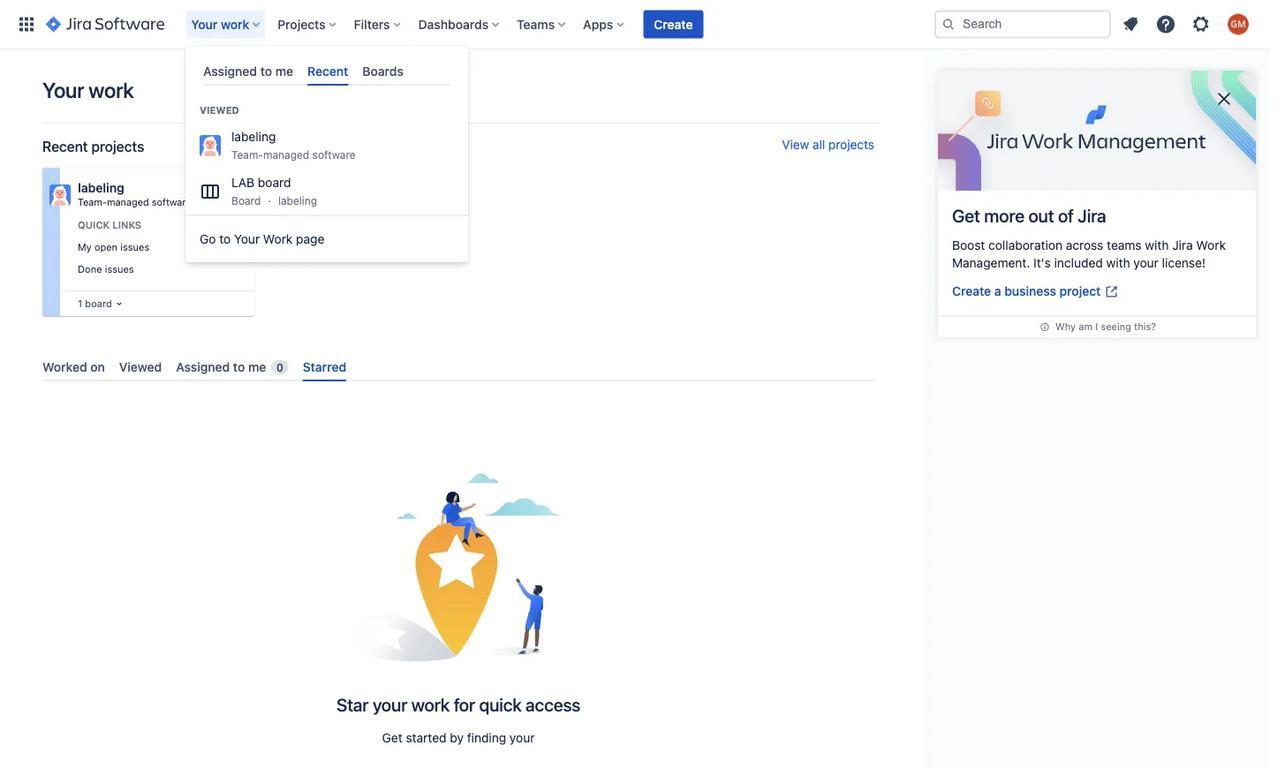 Task type: vqa. For each thing, say whether or not it's contained in the screenshot.
right Team-
yes



Task type: locate. For each thing, give the bounding box(es) containing it.
apps
[[583, 17, 614, 31]]

primary element
[[11, 0, 935, 49]]

1 vertical spatial managed
[[107, 197, 149, 208]]

more
[[985, 205, 1025, 226]]

create inside button
[[654, 17, 693, 31]]

1 vertical spatial tab list
[[35, 353, 882, 382]]

0 vertical spatial get
[[953, 205, 981, 226]]

assigned to me
[[203, 64, 293, 78], [176, 360, 266, 374]]

projects up quick links
[[91, 138, 144, 155]]

1 vertical spatial to
[[219, 232, 231, 247]]

tab list
[[196, 57, 458, 86], [35, 353, 882, 382]]

1 vertical spatial assigned
[[176, 360, 230, 374]]

your work inside dropdown button
[[191, 17, 249, 31]]

1 vertical spatial viewed
[[119, 360, 162, 374]]

projects
[[829, 137, 875, 152], [91, 138, 144, 155]]

issues down my open issues
[[105, 263, 134, 275]]

2 horizontal spatial work
[[412, 695, 450, 716]]

viewed
[[200, 105, 239, 116], [119, 360, 162, 374]]

your down teams
[[1134, 256, 1159, 270]]

seeing
[[1101, 321, 1132, 333]]

work left the page
[[263, 232, 293, 247]]

create left a
[[953, 284, 992, 299]]

1 horizontal spatial projects
[[829, 137, 875, 152]]

recent
[[308, 64, 349, 78], [42, 138, 88, 155]]

issues inside my open issues link
[[120, 241, 150, 253]]

work up license!
[[1197, 238, 1227, 253]]

links
[[112, 220, 142, 231]]

board for 1 board
[[85, 298, 112, 309]]

0 horizontal spatial create
[[654, 17, 693, 31]]

get left started
[[382, 731, 403, 746]]

labeling team-managed software
[[232, 130, 356, 161], [78, 181, 191, 208]]

recent projects
[[42, 138, 144, 155]]

access
[[526, 695, 581, 716]]

of
[[1059, 205, 1074, 226]]

1 vertical spatial with
[[1107, 256, 1131, 270]]

all
[[813, 137, 826, 152]]

0 vertical spatial to
[[260, 64, 272, 78]]

1 vertical spatial team-
[[78, 197, 107, 208]]

0 horizontal spatial software
[[152, 197, 191, 208]]

1 vertical spatial your
[[373, 695, 408, 716]]

1
[[78, 298, 82, 309]]

create for create a business project
[[953, 284, 992, 299]]

board
[[258, 176, 291, 190], [85, 298, 112, 309]]

lab board
[[232, 176, 291, 190]]

issues
[[120, 241, 150, 253], [105, 263, 134, 275]]

viewed up the lab
[[200, 105, 239, 116]]

1 horizontal spatial your
[[191, 17, 218, 31]]

dashboards
[[419, 17, 489, 31]]

done issues
[[78, 263, 134, 275]]

across
[[1066, 238, 1104, 253]]

0 horizontal spatial viewed
[[119, 360, 162, 374]]

software up go to your work page link
[[312, 149, 356, 161]]

assigned to me down your work dropdown button
[[203, 64, 293, 78]]

labeling
[[232, 130, 276, 144], [78, 181, 124, 195], [278, 195, 317, 207]]

1 horizontal spatial team-
[[232, 149, 263, 161]]

2 vertical spatial your
[[234, 232, 260, 247]]

1 horizontal spatial jira
[[1173, 238, 1194, 253]]

settings image
[[1191, 14, 1212, 35]]

search image
[[942, 17, 956, 31]]

me left 0
[[248, 360, 266, 374]]

with up license!
[[1146, 238, 1170, 253]]

0 horizontal spatial recent
[[42, 138, 88, 155]]

1 vertical spatial recent
[[42, 138, 88, 155]]

0 horizontal spatial to
[[219, 232, 231, 247]]

for
[[454, 695, 475, 716]]

1 horizontal spatial work
[[1197, 238, 1227, 253]]

this?
[[1135, 321, 1157, 333]]

0 horizontal spatial your
[[373, 695, 408, 716]]

lab
[[232, 176, 255, 190]]

labeling team-managed software up lab board
[[232, 130, 356, 161]]

quick links
[[78, 220, 142, 231]]

board for lab board
[[258, 176, 291, 190]]

starred
[[303, 360, 347, 374]]

software
[[312, 149, 356, 161], [152, 197, 191, 208]]

filters
[[354, 17, 390, 31]]

0 horizontal spatial managed
[[107, 197, 149, 208]]

assigned
[[203, 64, 257, 78], [176, 360, 230, 374]]

0 vertical spatial recent
[[308, 64, 349, 78]]

your inside your work dropdown button
[[191, 17, 218, 31]]

1 horizontal spatial create
[[953, 284, 992, 299]]

go
[[200, 232, 216, 247]]

0 horizontal spatial with
[[1107, 256, 1131, 270]]

1 vertical spatial work
[[89, 78, 134, 103]]

0 vertical spatial board
[[258, 176, 291, 190]]

labeling down lab board
[[278, 195, 317, 207]]

0 horizontal spatial labeling team-managed software
[[78, 181, 191, 208]]

project
[[1060, 284, 1101, 299]]

2 horizontal spatial to
[[260, 64, 272, 78]]

license!
[[1163, 256, 1206, 270]]

1 horizontal spatial labeling team-managed software
[[232, 130, 356, 161]]

your work left projects
[[191, 17, 249, 31]]

banner
[[0, 0, 1271, 49]]

me down projects
[[275, 64, 293, 78]]

create
[[654, 17, 693, 31], [953, 284, 992, 299]]

assigned down your work dropdown button
[[203, 64, 257, 78]]

me
[[275, 64, 293, 78], [248, 360, 266, 374]]

your right finding
[[510, 731, 535, 746]]

board right the lab
[[258, 176, 291, 190]]

recent up quick
[[42, 138, 88, 155]]

page
[[296, 232, 325, 247]]

to left 0
[[233, 360, 245, 374]]

1 vertical spatial assigned to me
[[176, 360, 266, 374]]

business
[[1005, 284, 1057, 299]]

1 horizontal spatial your
[[510, 731, 535, 746]]

0 vertical spatial work
[[221, 17, 249, 31]]

notifications image
[[1121, 14, 1142, 35]]

1 vertical spatial your
[[42, 78, 84, 103]]

work
[[263, 232, 293, 247], [1197, 238, 1227, 253]]

0 vertical spatial with
[[1146, 238, 1170, 253]]

go to your work page link
[[186, 222, 468, 257]]

teams button
[[512, 10, 573, 38]]

your
[[191, 17, 218, 31], [42, 78, 84, 103], [234, 232, 260, 247]]

team- up quick
[[78, 197, 107, 208]]

with
[[1146, 238, 1170, 253], [1107, 256, 1131, 270]]

jira right of
[[1078, 205, 1107, 226]]

why
[[1056, 321, 1076, 333]]

projects
[[278, 17, 326, 31]]

jira up license!
[[1173, 238, 1194, 253]]

issues down the 'links'
[[120, 241, 150, 253]]

work left projects
[[221, 17, 249, 31]]

1 horizontal spatial work
[[221, 17, 249, 31]]

to inside go to your work page link
[[219, 232, 231, 247]]

software up my open issues link
[[152, 197, 191, 208]]

0 horizontal spatial board
[[85, 298, 112, 309]]

1 vertical spatial software
[[152, 197, 191, 208]]

0 vertical spatial software
[[312, 149, 356, 161]]

1 vertical spatial your work
[[42, 78, 134, 103]]

appswitcher icon image
[[16, 14, 37, 35]]

to for go to your work page link
[[219, 232, 231, 247]]

work up recent projects
[[89, 78, 134, 103]]

labeling up quick
[[78, 181, 124, 195]]

1 vertical spatial board
[[85, 298, 112, 309]]

0 vertical spatial issues
[[120, 241, 150, 253]]

0 horizontal spatial get
[[382, 731, 403, 746]]

tab list containing worked on
[[35, 353, 882, 382]]

apps button
[[578, 10, 631, 38]]

worked
[[42, 360, 87, 374]]

tab list containing assigned to me
[[196, 57, 458, 86]]

1 horizontal spatial viewed
[[200, 105, 239, 116]]

assigned left 0
[[176, 360, 230, 374]]

quick
[[479, 695, 522, 716]]

my
[[78, 241, 92, 253]]

2 horizontal spatial labeling
[[278, 195, 317, 207]]

1 horizontal spatial to
[[233, 360, 245, 374]]

close image
[[1214, 88, 1235, 110]]

1 vertical spatial create
[[953, 284, 992, 299]]

your
[[1134, 256, 1159, 270], [373, 695, 408, 716], [510, 731, 535, 746]]

1 vertical spatial jira
[[1173, 238, 1194, 253]]

0 vertical spatial your work
[[191, 17, 249, 31]]

1 vertical spatial me
[[248, 360, 266, 374]]

0 vertical spatial tab list
[[196, 57, 458, 86]]

1 board
[[78, 298, 112, 309]]

labeling up lab board
[[232, 130, 276, 144]]

2 horizontal spatial your
[[234, 232, 260, 247]]

to
[[260, 64, 272, 78], [219, 232, 231, 247], [233, 360, 245, 374]]

0 horizontal spatial work
[[263, 232, 293, 247]]

get
[[953, 205, 981, 226], [382, 731, 403, 746]]

your work
[[191, 17, 249, 31], [42, 78, 134, 103]]

1 horizontal spatial recent
[[308, 64, 349, 78]]

create right 'apps' dropdown button
[[654, 17, 693, 31]]

team- up the lab
[[232, 149, 263, 161]]

1 vertical spatial issues
[[105, 263, 134, 275]]

your right star
[[373, 695, 408, 716]]

0 vertical spatial your
[[1134, 256, 1159, 270]]

0 horizontal spatial jira
[[1078, 205, 1107, 226]]

1 horizontal spatial get
[[953, 205, 981, 226]]

to down your work dropdown button
[[260, 64, 272, 78]]

my open issues link
[[74, 237, 244, 257]]

1 horizontal spatial labeling
[[232, 130, 276, 144]]

teams
[[517, 17, 555, 31]]

0 vertical spatial create
[[654, 17, 693, 31]]

jira software image
[[46, 14, 165, 35], [46, 14, 165, 35]]

projects right 'all'
[[829, 137, 875, 152]]

0 horizontal spatial me
[[248, 360, 266, 374]]

recent down projects "popup button" at the left of the page
[[308, 64, 349, 78]]

jira inside boost collaboration across teams with jira work management. it's included with your license!
[[1173, 238, 1194, 253]]

managed
[[263, 149, 310, 161], [107, 197, 149, 208]]

worked on
[[42, 360, 105, 374]]

your work up recent projects
[[42, 78, 134, 103]]

board right 1
[[85, 298, 112, 309]]

quick
[[78, 220, 110, 231]]

managed up the 'links'
[[107, 197, 149, 208]]

board image
[[112, 297, 126, 311]]

1 horizontal spatial managed
[[263, 149, 310, 161]]

dashboards button
[[413, 10, 507, 38]]

0 horizontal spatial your work
[[42, 78, 134, 103]]

work up started
[[412, 695, 450, 716]]

1 horizontal spatial board
[[258, 176, 291, 190]]

get more out of jira
[[953, 205, 1107, 226]]

with down teams
[[1107, 256, 1131, 270]]

labeling team-managed software up the 'links'
[[78, 181, 191, 208]]

1 horizontal spatial me
[[275, 64, 293, 78]]

boost collaboration across teams with jira work management. it's included with your license!
[[953, 238, 1227, 270]]

create button
[[644, 10, 704, 38]]

board inside dropdown button
[[85, 298, 112, 309]]

work
[[221, 17, 249, 31], [89, 78, 134, 103], [412, 695, 450, 716]]

1 horizontal spatial with
[[1146, 238, 1170, 253]]

jira
[[1078, 205, 1107, 226], [1173, 238, 1194, 253]]

to right go
[[219, 232, 231, 247]]

1 horizontal spatial your work
[[191, 17, 249, 31]]

get up the boost
[[953, 205, 981, 226]]

1 vertical spatial get
[[382, 731, 403, 746]]

0 vertical spatial your
[[191, 17, 218, 31]]

viewed right on
[[119, 360, 162, 374]]

2 horizontal spatial your
[[1134, 256, 1159, 270]]

1 horizontal spatial software
[[312, 149, 356, 161]]

managed up lab board
[[263, 149, 310, 161]]

done issues link
[[74, 259, 244, 279]]

assigned to me left 0
[[176, 360, 266, 374]]

2 vertical spatial to
[[233, 360, 245, 374]]

team-
[[232, 149, 263, 161], [78, 197, 107, 208]]



Task type: describe. For each thing, give the bounding box(es) containing it.
included
[[1055, 256, 1104, 270]]

view all projects link
[[782, 137, 875, 156]]

projects button
[[272, 10, 343, 38]]

your work button
[[186, 10, 267, 38]]

work inside boost collaboration across teams with jira work management. it's included with your license!
[[1197, 238, 1227, 253]]

am
[[1079, 321, 1093, 333]]

why am i seeing this?
[[1056, 321, 1157, 333]]

0 horizontal spatial labeling
[[78, 181, 124, 195]]

collaboration
[[989, 238, 1063, 253]]

a
[[995, 284, 1002, 299]]

finding
[[467, 731, 507, 746]]

open
[[94, 241, 118, 253]]

0 vertical spatial managed
[[263, 149, 310, 161]]

boards
[[363, 64, 404, 78]]

1 board button
[[74, 294, 126, 314]]

your inside go to your work page link
[[234, 232, 260, 247]]

0 horizontal spatial team-
[[78, 197, 107, 208]]

teams
[[1107, 238, 1142, 253]]

your inside boost collaboration across teams with jira work management. it's included with your license!
[[1134, 256, 1159, 270]]

create for create
[[654, 17, 693, 31]]

0 vertical spatial me
[[275, 64, 293, 78]]

create a business project
[[953, 284, 1101, 299]]

0 vertical spatial jira
[[1078, 205, 1107, 226]]

work inside dropdown button
[[221, 17, 249, 31]]

done
[[78, 263, 102, 275]]

to for tab list containing assigned to me
[[260, 64, 272, 78]]

issues inside done issues link
[[105, 263, 134, 275]]

2 vertical spatial your
[[510, 731, 535, 746]]

started
[[406, 731, 447, 746]]

your profile and settings image
[[1228, 14, 1250, 35]]

filters button
[[349, 10, 408, 38]]

banner containing your work
[[0, 0, 1271, 49]]

out
[[1029, 205, 1055, 226]]

on
[[90, 360, 105, 374]]

my open issues
[[78, 241, 150, 253]]

star
[[337, 695, 369, 716]]

0 vertical spatial labeling team-managed software
[[232, 130, 356, 161]]

go to your work page
[[200, 232, 325, 247]]

0 horizontal spatial your
[[42, 78, 84, 103]]

by
[[450, 731, 464, 746]]

i
[[1096, 321, 1099, 333]]

0 vertical spatial team-
[[232, 149, 263, 161]]

0 vertical spatial viewed
[[200, 105, 239, 116]]

boost
[[953, 238, 986, 253]]

management.
[[953, 256, 1031, 270]]

0 vertical spatial assigned to me
[[203, 64, 293, 78]]

recent for recent
[[308, 64, 349, 78]]

0 horizontal spatial projects
[[91, 138, 144, 155]]

get started by finding your
[[382, 731, 535, 746]]

star your work for quick access
[[337, 695, 581, 716]]

2 vertical spatial work
[[412, 695, 450, 716]]

Search field
[[935, 10, 1112, 38]]

board
[[232, 195, 261, 207]]

recent for recent projects
[[42, 138, 88, 155]]

1 vertical spatial labeling team-managed software
[[78, 181, 191, 208]]

0 horizontal spatial work
[[89, 78, 134, 103]]

get for get more out of jira
[[953, 205, 981, 226]]

get for get started by finding your
[[382, 731, 403, 746]]

it's
[[1034, 256, 1052, 270]]

0
[[277, 361, 283, 374]]

view
[[782, 137, 810, 152]]

create a business project link
[[953, 283, 1119, 302]]

help image
[[1156, 14, 1177, 35]]

0 vertical spatial assigned
[[203, 64, 257, 78]]

view all projects
[[782, 137, 875, 152]]



